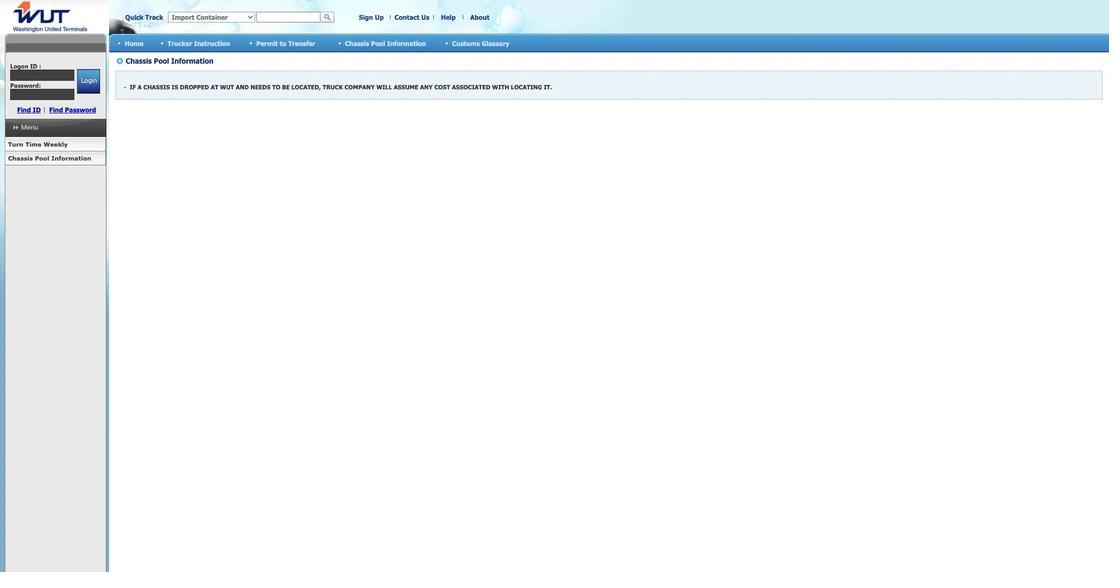 Task type: locate. For each thing, give the bounding box(es) containing it.
information down contact
[[387, 39, 426, 47]]

0 horizontal spatial chassis pool information
[[8, 155, 91, 162]]

1 horizontal spatial chassis pool information
[[345, 39, 426, 47]]

1 horizontal spatial pool
[[371, 39, 385, 47]]

1 horizontal spatial information
[[387, 39, 426, 47]]

chassis pool information down up
[[345, 39, 426, 47]]

0 vertical spatial chassis pool information
[[345, 39, 426, 47]]

time
[[25, 141, 42, 148]]

instruction
[[194, 39, 230, 47]]

0 vertical spatial pool
[[371, 39, 385, 47]]

sign up
[[359, 13, 384, 21]]

help
[[441, 13, 456, 21]]

id for find
[[33, 106, 41, 113]]

1 vertical spatial chassis
[[8, 155, 33, 162]]

pool down up
[[371, 39, 385, 47]]

pool down turn time weekly
[[35, 155, 49, 162]]

information
[[387, 39, 426, 47], [51, 155, 91, 162]]

chassis down "turn"
[[8, 155, 33, 162]]

0 vertical spatial id
[[30, 63, 37, 70]]

0 horizontal spatial find
[[17, 106, 31, 113]]

id
[[30, 63, 37, 70], [33, 106, 41, 113]]

None text field
[[256, 12, 321, 22], [10, 70, 74, 81], [256, 12, 321, 22], [10, 70, 74, 81]]

turn time weekly link
[[5, 138, 106, 151]]

turn time weekly
[[8, 141, 68, 148]]

find
[[17, 106, 31, 113], [49, 106, 63, 113]]

about
[[470, 13, 490, 21]]

0 horizontal spatial information
[[51, 155, 91, 162]]

customs
[[452, 39, 480, 47]]

2 find from the left
[[49, 106, 63, 113]]

id down password:
[[33, 106, 41, 113]]

find down password:
[[17, 106, 31, 113]]

1 vertical spatial chassis pool information
[[8, 155, 91, 162]]

0 vertical spatial information
[[387, 39, 426, 47]]

information down weekly
[[51, 155, 91, 162]]

chassis
[[345, 39, 369, 47], [8, 155, 33, 162]]

None password field
[[10, 89, 74, 100]]

login image
[[77, 69, 100, 94]]

help link
[[441, 13, 456, 21]]

find for find id
[[17, 106, 31, 113]]

find for find password
[[49, 106, 63, 113]]

1 vertical spatial id
[[33, 106, 41, 113]]

find left password at the top
[[49, 106, 63, 113]]

find password
[[49, 106, 96, 113]]

chassis pool information down turn time weekly link
[[8, 155, 91, 162]]

us
[[421, 13, 430, 21]]

1 horizontal spatial find
[[49, 106, 63, 113]]

find password link
[[49, 106, 96, 113]]

permit to transfer
[[256, 39, 315, 47]]

chassis pool information link
[[5, 151, 106, 165]]

find id
[[17, 106, 41, 113]]

trucker instruction
[[168, 39, 230, 47]]

1 vertical spatial pool
[[35, 155, 49, 162]]

chassis down sign
[[345, 39, 369, 47]]

0 horizontal spatial pool
[[35, 155, 49, 162]]

id left :
[[30, 63, 37, 70]]

0 horizontal spatial chassis
[[8, 155, 33, 162]]

0 vertical spatial chassis
[[345, 39, 369, 47]]

pool
[[371, 39, 385, 47], [35, 155, 49, 162]]

1 find from the left
[[17, 106, 31, 113]]

chassis pool information
[[345, 39, 426, 47], [8, 155, 91, 162]]

glossary
[[482, 39, 510, 47]]



Task type: describe. For each thing, give the bounding box(es) containing it.
logon
[[10, 63, 28, 70]]

1 horizontal spatial chassis
[[345, 39, 369, 47]]

up
[[375, 13, 384, 21]]

turn
[[8, 141, 23, 148]]

permit
[[256, 39, 278, 47]]

home
[[125, 39, 144, 47]]

quick
[[125, 13, 143, 21]]

password
[[65, 106, 96, 113]]

chassis pool information inside chassis pool information link
[[8, 155, 91, 162]]

logon id :
[[10, 63, 41, 70]]

about link
[[470, 13, 490, 21]]

quick track
[[125, 13, 163, 21]]

sign
[[359, 13, 373, 21]]

chassis inside chassis pool information link
[[8, 155, 33, 162]]

customs glossary
[[452, 39, 510, 47]]

to
[[280, 39, 286, 47]]

contact
[[395, 13, 420, 21]]

weekly
[[44, 141, 68, 148]]

1 vertical spatial information
[[51, 155, 91, 162]]

contact us
[[395, 13, 430, 21]]

contact us link
[[395, 13, 430, 21]]

:
[[39, 63, 41, 70]]

track
[[145, 13, 163, 21]]

transfer
[[288, 39, 315, 47]]

trucker
[[168, 39, 192, 47]]

password:
[[10, 82, 41, 89]]

sign up link
[[359, 13, 384, 21]]

id for logon
[[30, 63, 37, 70]]

find id link
[[17, 106, 41, 113]]



